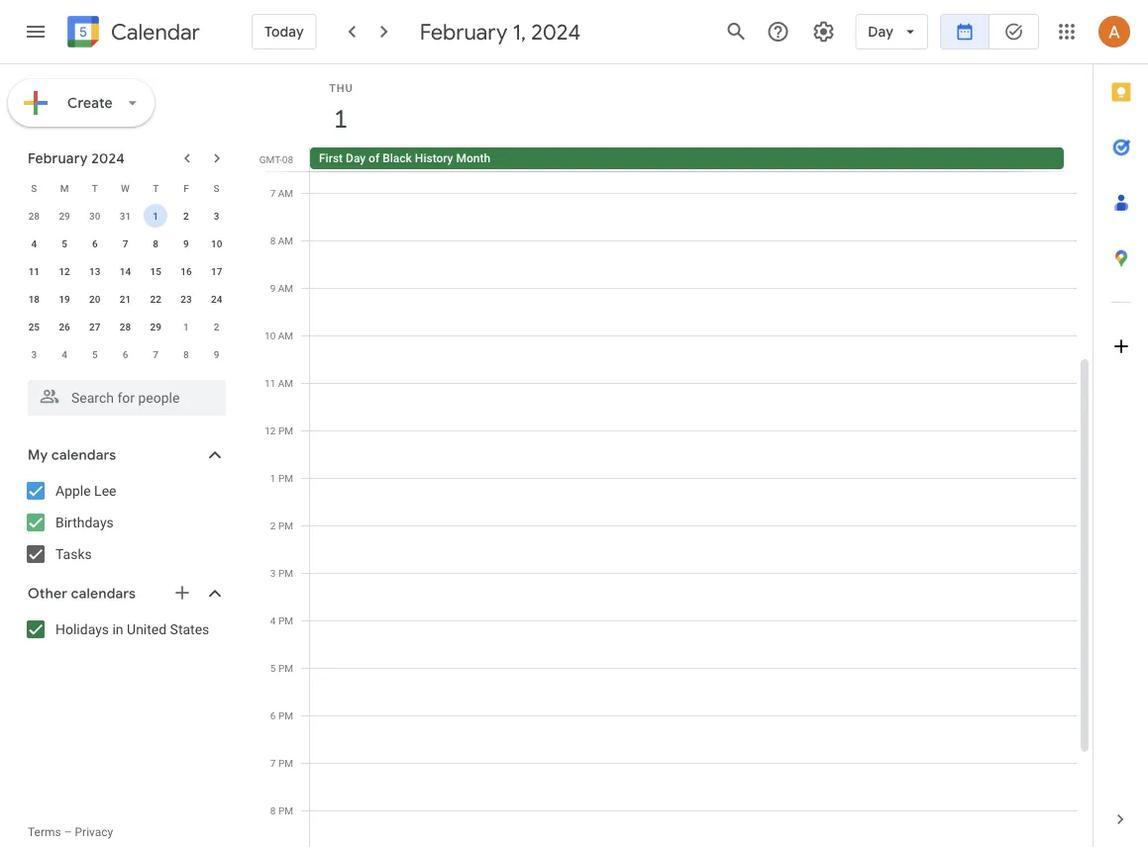 Task type: describe. For each thing, give the bounding box(es) containing it.
today
[[264, 23, 304, 41]]

row containing 18
[[19, 285, 232, 313]]

pm for 1 pm
[[278, 473, 293, 484]]

11 element
[[22, 260, 46, 283]]

thu
[[329, 82, 353, 94]]

2 pm
[[270, 520, 293, 532]]

m
[[60, 182, 69, 194]]

thu 1
[[329, 82, 353, 135]]

first day of black history month row
[[301, 148, 1093, 171]]

thursday, february 1 element
[[318, 96, 364, 142]]

first day of black history month button
[[310, 148, 1064, 169]]

29 for january 29 element
[[59, 210, 70, 222]]

am for 8 am
[[278, 235, 293, 247]]

9 am
[[270, 282, 293, 294]]

18 element
[[22, 287, 46, 311]]

add other calendars image
[[172, 583, 192, 603]]

Search for people text field
[[40, 380, 214, 416]]

other calendars
[[28, 585, 136, 603]]

26 element
[[53, 315, 76, 339]]

january 29 element
[[53, 204, 76, 228]]

february 2024
[[28, 150, 125, 167]]

11 for 11
[[28, 265, 40, 277]]

17
[[211, 265, 222, 277]]

1 pm
[[270, 473, 293, 484]]

8 for 8 am
[[270, 235, 276, 247]]

birthdays
[[55, 515, 114, 531]]

of
[[369, 152, 380, 165]]

black
[[383, 152, 412, 165]]

lee
[[94, 483, 116, 499]]

12 element
[[53, 260, 76, 283]]

26
[[59, 321, 70, 333]]

march 3 element
[[22, 343, 46, 367]]

2 s from the left
[[214, 182, 220, 194]]

pm for 3 pm
[[278, 568, 293, 580]]

date_range
[[955, 22, 975, 42]]

0 vertical spatial 9
[[183, 238, 189, 250]]

19
[[59, 293, 70, 305]]

row containing 25
[[19, 313, 232, 341]]

1 inside cell
[[153, 210, 159, 222]]

am for 9 am
[[278, 282, 293, 294]]

pm for 2 pm
[[278, 520, 293, 532]]

29 for 29 element
[[150, 321, 161, 333]]

calendar
[[111, 18, 200, 46]]

march 7 element
[[144, 343, 168, 367]]

4 for 'march 4' element
[[62, 349, 67, 361]]

march 6 element
[[113, 343, 137, 367]]

pm for 12 pm
[[278, 425, 293, 437]]

17 element
[[205, 260, 228, 283]]

9 for 9 am
[[270, 282, 276, 294]]

4 for 4 pm
[[270, 615, 276, 627]]

privacy
[[75, 826, 113, 840]]

2 for the march 2 element
[[214, 321, 219, 333]]

calendar heading
[[107, 18, 200, 46]]

terms – privacy
[[28, 826, 113, 840]]

0 vertical spatial 2024
[[531, 18, 581, 46]]

1 down 12 pm
[[270, 473, 276, 484]]

29 element
[[144, 315, 168, 339]]

10 am
[[265, 330, 293, 342]]

2 t from the left
[[153, 182, 159, 194]]

my calendars button
[[4, 440, 246, 472]]

9 for march 9 element
[[214, 349, 219, 361]]

11 am
[[265, 377, 293, 389]]

apple
[[55, 483, 91, 499]]

28 for "28" element
[[120, 321, 131, 333]]

row containing 11
[[19, 258, 232, 285]]

14 element
[[113, 260, 137, 283]]

24
[[211, 293, 222, 305]]

day button
[[855, 8, 928, 55]]

8 pm
[[270, 805, 293, 817]]

27 element
[[83, 315, 107, 339]]

1 t from the left
[[92, 182, 98, 194]]

march 9 element
[[205, 343, 228, 367]]

other
[[28, 585, 68, 603]]

march 5 element
[[83, 343, 107, 367]]

3 for march 3 element at top
[[31, 349, 37, 361]]

f
[[183, 182, 189, 194]]

january 31 element
[[113, 204, 137, 228]]

am for 11 am
[[278, 377, 293, 389]]

holidays in united states
[[55, 622, 209, 638]]

1 inside thu 1
[[332, 103, 347, 135]]

5 pm
[[270, 663, 293, 675]]

my
[[28, 447, 48, 465]]

january 30 element
[[83, 204, 107, 228]]

in
[[112, 622, 123, 638]]

pm for 8 pm
[[278, 805, 293, 817]]

february for february 1, 2024
[[420, 18, 508, 46]]

16
[[181, 265, 192, 277]]

my calendars
[[28, 447, 116, 465]]

12 for 12 pm
[[265, 425, 276, 437]]

day inside button
[[346, 152, 366, 165]]

6 pm
[[270, 710, 293, 722]]

1 horizontal spatial 3
[[214, 210, 219, 222]]

am for 10 am
[[278, 330, 293, 342]]



Task type: locate. For each thing, give the bounding box(es) containing it.
1 vertical spatial 11
[[265, 377, 276, 389]]

row down "28" element
[[19, 341, 232, 369]]

7 for 7 am
[[270, 187, 276, 199]]

2024 up w
[[91, 150, 125, 167]]

1 down thu
[[332, 103, 347, 135]]

2 up march 9 element
[[214, 321, 219, 333]]

21 element
[[113, 287, 137, 311]]

24 element
[[205, 287, 228, 311]]

0 horizontal spatial s
[[31, 182, 37, 194]]

12
[[59, 265, 70, 277], [265, 425, 276, 437]]

1 horizontal spatial 11
[[265, 377, 276, 389]]

12 inside row group
[[59, 265, 70, 277]]

1 vertical spatial calendars
[[71, 585, 136, 603]]

row down w
[[19, 202, 232, 230]]

1 vertical spatial 4
[[62, 349, 67, 361]]

5 pm from the top
[[278, 615, 293, 627]]

10 element
[[205, 232, 228, 256]]

5
[[62, 238, 67, 250], [92, 349, 98, 361], [270, 663, 276, 675]]

1 vertical spatial 12
[[265, 425, 276, 437]]

pm up 4 pm
[[278, 568, 293, 580]]

today button
[[252, 8, 317, 55]]

10 for 10
[[211, 238, 222, 250]]

1 horizontal spatial t
[[153, 182, 159, 194]]

w
[[121, 182, 130, 194]]

2 down f
[[183, 210, 189, 222]]

None search field
[[0, 372, 246, 416]]

0 horizontal spatial day
[[346, 152, 366, 165]]

29 down 22
[[150, 321, 161, 333]]

pm down "1 pm" on the bottom of the page
[[278, 520, 293, 532]]

pm up 7 pm
[[278, 710, 293, 722]]

2 vertical spatial 5
[[270, 663, 276, 675]]

19 element
[[53, 287, 76, 311]]

pm down 7 pm
[[278, 805, 293, 817]]

2 vertical spatial 4
[[270, 615, 276, 627]]

0 horizontal spatial 6
[[92, 238, 98, 250]]

8 down 7 am
[[270, 235, 276, 247]]

08
[[282, 154, 293, 165]]

7 row from the top
[[19, 341, 232, 369]]

16 element
[[174, 260, 198, 283]]

2024 right the 1,
[[531, 18, 581, 46]]

11
[[28, 265, 40, 277], [265, 377, 276, 389]]

0 vertical spatial february
[[420, 18, 508, 46]]

28 element
[[113, 315, 137, 339]]

1 horizontal spatial 9
[[214, 349, 219, 361]]

20 element
[[83, 287, 107, 311]]

0 horizontal spatial 2024
[[91, 150, 125, 167]]

1 s from the left
[[31, 182, 37, 194]]

0 horizontal spatial 11
[[28, 265, 40, 277]]

february left the 1,
[[420, 18, 508, 46]]

t up january 30 element
[[92, 182, 98, 194]]

2 vertical spatial 2
[[270, 520, 276, 532]]

row down 21 element
[[19, 313, 232, 341]]

s up the january 28 'element'
[[31, 182, 37, 194]]

6 down january 30 element
[[92, 238, 98, 250]]

3 pm from the top
[[278, 520, 293, 532]]

1 up the march 8 element
[[183, 321, 189, 333]]

row containing 28
[[19, 202, 232, 230]]

10 up 17 in the left top of the page
[[211, 238, 222, 250]]

am down the 08
[[278, 187, 293, 199]]

0 vertical spatial 4
[[31, 238, 37, 250]]

2 horizontal spatial 2
[[270, 520, 276, 532]]

9 inside 1 "grid"
[[270, 282, 276, 294]]

1 horizontal spatial day
[[868, 23, 894, 41]]

20
[[89, 293, 101, 305]]

7 down january 31 element
[[122, 238, 128, 250]]

calendar element
[[63, 12, 200, 55]]

1 horizontal spatial 10
[[265, 330, 276, 342]]

1 cell
[[141, 202, 171, 230]]

0 vertical spatial 29
[[59, 210, 70, 222]]

apple lee
[[55, 483, 116, 499]]

4 down 26 element at the top of the page
[[62, 349, 67, 361]]

13
[[89, 265, 101, 277]]

create button
[[8, 79, 154, 127]]

am up 9 am
[[278, 235, 293, 247]]

4 down the january 28 'element'
[[31, 238, 37, 250]]

first day of black history month
[[319, 152, 490, 165]]

1 horizontal spatial 12
[[265, 425, 276, 437]]

0 horizontal spatial 9
[[183, 238, 189, 250]]

0 vertical spatial 6
[[92, 238, 98, 250]]

2 for 2 pm
[[270, 520, 276, 532]]

3 am from the top
[[278, 282, 293, 294]]

february 2024 grid
[[19, 174, 232, 369]]

pm for 5 pm
[[278, 663, 293, 675]]

0 vertical spatial 11
[[28, 265, 40, 277]]

1 horizontal spatial 4
[[62, 349, 67, 361]]

am for 7 am
[[278, 187, 293, 199]]

9 down the march 2 element
[[214, 349, 219, 361]]

row up january 31 element
[[19, 174, 232, 202]]

13 element
[[83, 260, 107, 283]]

my calendars list
[[4, 475, 246, 571]]

25 element
[[22, 315, 46, 339]]

18
[[28, 293, 40, 305]]

11 up 18
[[28, 265, 40, 277]]

25
[[28, 321, 40, 333]]

pm
[[278, 425, 293, 437], [278, 473, 293, 484], [278, 520, 293, 532], [278, 568, 293, 580], [278, 615, 293, 627], [278, 663, 293, 675], [278, 710, 293, 722], [278, 758, 293, 770], [278, 805, 293, 817]]

7 for 7 pm
[[270, 758, 276, 770]]

2024
[[531, 18, 581, 46], [91, 150, 125, 167]]

11 inside row
[[28, 265, 40, 277]]

10 inside row
[[211, 238, 222, 250]]

7
[[270, 187, 276, 199], [122, 238, 128, 250], [153, 349, 159, 361], [270, 758, 276, 770]]

9 up 16 element
[[183, 238, 189, 250]]

0 horizontal spatial 29
[[59, 210, 70, 222]]

12 up 19
[[59, 265, 70, 277]]

3 row from the top
[[19, 230, 232, 258]]

0 horizontal spatial 2
[[183, 210, 189, 222]]

4 inside 1 "grid"
[[270, 615, 276, 627]]

15 element
[[144, 260, 168, 283]]

pm up "1 pm" on the bottom of the page
[[278, 425, 293, 437]]

3 down 2 pm
[[270, 568, 276, 580]]

1 vertical spatial 6
[[122, 349, 128, 361]]

row containing 4
[[19, 230, 232, 258]]

holidays
[[55, 622, 109, 638]]

1 vertical spatial 2024
[[91, 150, 125, 167]]

day
[[868, 23, 894, 41], [346, 152, 366, 165]]

1 vertical spatial day
[[346, 152, 366, 165]]

day left 'of'
[[346, 152, 366, 165]]

0 horizontal spatial february
[[28, 150, 88, 167]]

s right f
[[214, 182, 220, 194]]

21
[[120, 293, 131, 305]]

march 4 element
[[53, 343, 76, 367]]

8 am
[[270, 235, 293, 247]]

5 down january 29 element
[[62, 238, 67, 250]]

4
[[31, 238, 37, 250], [62, 349, 67, 361], [270, 615, 276, 627]]

7 down gmt-
[[270, 187, 276, 199]]

1 pm from the top
[[278, 425, 293, 437]]

0 horizontal spatial 3
[[31, 349, 37, 361]]

create
[[67, 94, 113, 112]]

task_alt button
[[990, 8, 1039, 55]]

28 for the january 28 'element'
[[28, 210, 40, 222]]

calendars
[[51, 447, 116, 465], [71, 585, 136, 603]]

calendars up in
[[71, 585, 136, 603]]

6 for "march 6" element
[[122, 349, 128, 361]]

4 am from the top
[[278, 330, 293, 342]]

2 vertical spatial 6
[[270, 710, 276, 722]]

10 up 11 am
[[265, 330, 276, 342]]

9 pm from the top
[[278, 805, 293, 817]]

5 inside 1 "grid"
[[270, 663, 276, 675]]

1 horizontal spatial s
[[214, 182, 220, 194]]

1 vertical spatial 10
[[265, 330, 276, 342]]

pm up 6 pm
[[278, 663, 293, 675]]

0 horizontal spatial 5
[[62, 238, 67, 250]]

am down 8 am
[[278, 282, 293, 294]]

0 vertical spatial 5
[[62, 238, 67, 250]]

30
[[89, 210, 101, 222]]

3 pm
[[270, 568, 293, 580]]

calendars for my calendars
[[51, 447, 116, 465]]

6
[[92, 238, 98, 250], [122, 349, 128, 361], [270, 710, 276, 722]]

28 inside "28" element
[[120, 321, 131, 333]]

pm up the 8 pm
[[278, 758, 293, 770]]

28
[[28, 210, 40, 222], [120, 321, 131, 333]]

7 am
[[270, 187, 293, 199]]

t
[[92, 182, 98, 194], [153, 182, 159, 194]]

states
[[170, 622, 209, 638]]

14
[[120, 265, 131, 277]]

1 horizontal spatial 28
[[120, 321, 131, 333]]

1 row from the top
[[19, 174, 232, 202]]

8 down march 1 'element'
[[183, 349, 189, 361]]

8 for 8 pm
[[270, 805, 276, 817]]

11 down 10 am
[[265, 377, 276, 389]]

0 horizontal spatial 12
[[59, 265, 70, 277]]

gmt-
[[259, 154, 282, 165]]

row down january 31 element
[[19, 230, 232, 258]]

8 down 7 pm
[[270, 805, 276, 817]]

0 vertical spatial 2
[[183, 210, 189, 222]]

9 up 10 am
[[270, 282, 276, 294]]

2 inside 1 "grid"
[[270, 520, 276, 532]]

29
[[59, 210, 70, 222], [150, 321, 161, 333]]

2 vertical spatial 9
[[214, 349, 219, 361]]

6 down "28" element
[[122, 349, 128, 361]]

row down 14 element on the left top of page
[[19, 285, 232, 313]]

2 horizontal spatial 4
[[270, 615, 276, 627]]

1 vertical spatial 5
[[92, 349, 98, 361]]

tab list
[[1094, 64, 1148, 792]]

5 up 6 pm
[[270, 663, 276, 675]]

row containing 3
[[19, 341, 232, 369]]

7 up the 8 pm
[[270, 758, 276, 770]]

am
[[278, 187, 293, 199], [278, 235, 293, 247], [278, 282, 293, 294], [278, 330, 293, 342], [278, 377, 293, 389]]

1 horizontal spatial 2
[[214, 321, 219, 333]]

1 vertical spatial 3
[[31, 349, 37, 361]]

pm down 3 pm
[[278, 615, 293, 627]]

4 pm
[[270, 615, 293, 627]]

29 down m
[[59, 210, 70, 222]]

gmt-08
[[259, 154, 293, 165]]

5 for 5 pm
[[270, 663, 276, 675]]

date_range button
[[940, 8, 990, 55]]

history
[[415, 152, 453, 165]]

march 8 element
[[174, 343, 198, 367]]

settings menu image
[[812, 20, 835, 44]]

privacy link
[[75, 826, 113, 840]]

0 horizontal spatial 28
[[28, 210, 40, 222]]

first
[[319, 152, 343, 165]]

1 vertical spatial 2
[[214, 321, 219, 333]]

3
[[214, 210, 219, 222], [31, 349, 37, 361], [270, 568, 276, 580]]

march 2 element
[[205, 315, 228, 339]]

1 horizontal spatial 6
[[122, 349, 128, 361]]

0 vertical spatial day
[[868, 23, 894, 41]]

row group
[[19, 202, 232, 369]]

calendars up apple lee
[[51, 447, 116, 465]]

12 pm
[[265, 425, 293, 437]]

6 inside 1 "grid"
[[270, 710, 276, 722]]

28 left january 29 element
[[28, 210, 40, 222]]

row up 21 element
[[19, 258, 232, 285]]

–
[[64, 826, 72, 840]]

2 pm from the top
[[278, 473, 293, 484]]

0 vertical spatial 28
[[28, 210, 40, 222]]

6 up 7 pm
[[270, 710, 276, 722]]

6 row from the top
[[19, 313, 232, 341]]

0 vertical spatial 10
[[211, 238, 222, 250]]

0 vertical spatial 3
[[214, 210, 219, 222]]

1 inside 'element'
[[183, 321, 189, 333]]

8 for the march 8 element
[[183, 349, 189, 361]]

5 am from the top
[[278, 377, 293, 389]]

0 horizontal spatial t
[[92, 182, 98, 194]]

11 for 11 am
[[265, 377, 276, 389]]

month
[[456, 152, 490, 165]]

2 down "1 pm" on the bottom of the page
[[270, 520, 276, 532]]

15
[[150, 265, 161, 277]]

6 pm from the top
[[278, 663, 293, 675]]

1
[[332, 103, 347, 135], [153, 210, 159, 222], [183, 321, 189, 333], [270, 473, 276, 484]]

11 inside 1 "grid"
[[265, 377, 276, 389]]

2 am from the top
[[278, 235, 293, 247]]

row containing s
[[19, 174, 232, 202]]

4 up 5 pm
[[270, 615, 276, 627]]

1,
[[513, 18, 526, 46]]

12 down 11 am
[[265, 425, 276, 437]]

23 element
[[174, 287, 198, 311]]

2 horizontal spatial 5
[[270, 663, 276, 675]]

3 for 3 pm
[[270, 568, 276, 580]]

29 inside january 29 element
[[59, 210, 70, 222]]

pm for 6 pm
[[278, 710, 293, 722]]

0 horizontal spatial 10
[[211, 238, 222, 250]]

day inside 'popup button'
[[868, 23, 894, 41]]

1 vertical spatial february
[[28, 150, 88, 167]]

1 am from the top
[[278, 187, 293, 199]]

pm for 7 pm
[[278, 758, 293, 770]]

task_alt
[[1004, 22, 1024, 42]]

1 horizontal spatial 2024
[[531, 18, 581, 46]]

22 element
[[144, 287, 168, 311]]

march 1 element
[[174, 315, 198, 339]]

9
[[183, 238, 189, 250], [270, 282, 276, 294], [214, 349, 219, 361]]

10 for 10 am
[[265, 330, 276, 342]]

10
[[211, 238, 222, 250], [265, 330, 276, 342]]

row group containing 28
[[19, 202, 232, 369]]

1 vertical spatial 29
[[150, 321, 161, 333]]

united
[[127, 622, 167, 638]]

2
[[183, 210, 189, 222], [214, 321, 219, 333], [270, 520, 276, 532]]

february up m
[[28, 150, 88, 167]]

4 row from the top
[[19, 258, 232, 285]]

8 inside the march 8 element
[[183, 349, 189, 361]]

2 horizontal spatial 3
[[270, 568, 276, 580]]

5 row from the top
[[19, 285, 232, 313]]

23
[[181, 293, 192, 305]]

28 inside the january 28 'element'
[[28, 210, 40, 222]]

february 1, 2024
[[420, 18, 581, 46]]

6 for 6 pm
[[270, 710, 276, 722]]

7 down 29 element
[[153, 349, 159, 361]]

s
[[31, 182, 37, 194], [214, 182, 220, 194]]

5 down '27' element on the top of the page
[[92, 349, 98, 361]]

7 for march 7 element
[[153, 349, 159, 361]]

0 horizontal spatial 4
[[31, 238, 37, 250]]

main drawer image
[[24, 20, 48, 44]]

4 pm from the top
[[278, 568, 293, 580]]

29 inside 29 element
[[150, 321, 161, 333]]

1 grid
[[254, 64, 1093, 848]]

31
[[120, 210, 131, 222]]

22
[[150, 293, 161, 305]]

7 pm from the top
[[278, 710, 293, 722]]

january 28 element
[[22, 204, 46, 228]]

12 for 12
[[59, 265, 70, 277]]

0 vertical spatial calendars
[[51, 447, 116, 465]]

28 down 21
[[120, 321, 131, 333]]

27
[[89, 321, 101, 333]]

1 horizontal spatial 29
[[150, 321, 161, 333]]

8
[[270, 235, 276, 247], [153, 238, 159, 250], [183, 349, 189, 361], [270, 805, 276, 817]]

12 inside 1 "grid"
[[265, 425, 276, 437]]

1 horizontal spatial february
[[420, 18, 508, 46]]

1 right january 31 element
[[153, 210, 159, 222]]

t up 1 cell
[[153, 182, 159, 194]]

5 for march 5 element
[[92, 349, 98, 361]]

pm for 4 pm
[[278, 615, 293, 627]]

calendars for other calendars
[[71, 585, 136, 603]]

3 up 10 element
[[214, 210, 219, 222]]

february
[[420, 18, 508, 46], [28, 150, 88, 167]]

row
[[19, 174, 232, 202], [19, 202, 232, 230], [19, 230, 232, 258], [19, 258, 232, 285], [19, 285, 232, 313], [19, 313, 232, 341], [19, 341, 232, 369]]

0 vertical spatial 12
[[59, 265, 70, 277]]

february for february 2024
[[28, 150, 88, 167]]

tasks
[[55, 546, 92, 563]]

other calendars button
[[4, 579, 246, 610]]

2 horizontal spatial 9
[[270, 282, 276, 294]]

2 horizontal spatial 6
[[270, 710, 276, 722]]

2 row from the top
[[19, 202, 232, 230]]

8 up 15 'element'
[[153, 238, 159, 250]]

am up 12 pm
[[278, 377, 293, 389]]

3 down the 25 'element'
[[31, 349, 37, 361]]

terms
[[28, 826, 61, 840]]

am down 9 am
[[278, 330, 293, 342]]

pm up 2 pm
[[278, 473, 293, 484]]

1 horizontal spatial 5
[[92, 349, 98, 361]]

10 inside 1 "grid"
[[265, 330, 276, 342]]

7 pm
[[270, 758, 293, 770]]

3 inside 1 "grid"
[[270, 568, 276, 580]]

1 vertical spatial 9
[[270, 282, 276, 294]]

day right settings menu icon
[[868, 23, 894, 41]]

1 vertical spatial 28
[[120, 321, 131, 333]]

terms link
[[28, 826, 61, 840]]

2 vertical spatial 3
[[270, 568, 276, 580]]

8 pm from the top
[[278, 758, 293, 770]]



Task type: vqa. For each thing, say whether or not it's contained in the screenshot.


